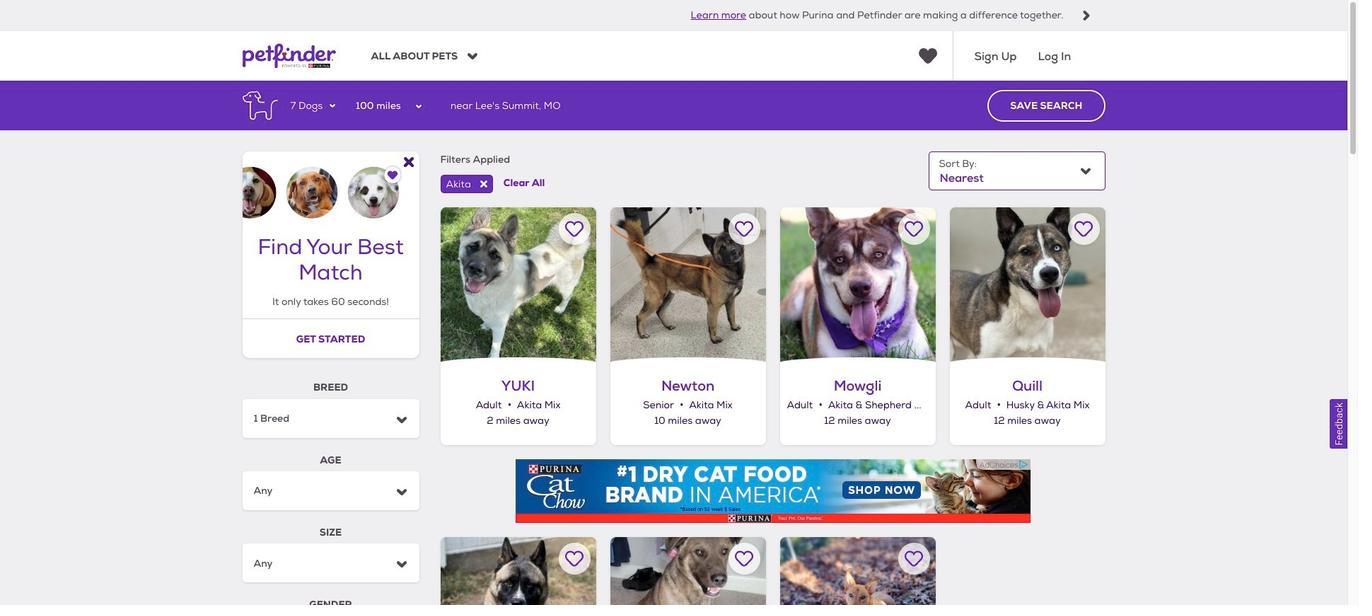 Task type: describe. For each thing, give the bounding box(es) containing it.
yuki, adoptable dog, adult female akita mix, 2 miles away. image
[[441, 207, 596, 363]]

advertisement element
[[516, 459, 1031, 523]]

newton, adoptable dog, senior male akita mix, 10 miles away. image
[[610, 207, 766, 363]]

petfinder home image
[[242, 31, 336, 81]]



Task type: vqa. For each thing, say whether or not it's contained in the screenshot.
Jax, adoptable Dog, Young Male Terrier & Akita Mix, 57 miles away, Out-of-town pet. image
yes



Task type: locate. For each thing, give the bounding box(es) containing it.
main content
[[0, 81, 1348, 605]]

clyde, adoptable dog, young male akita & german shepherd dog mix, 98 miles away. image
[[780, 537, 936, 605]]

jax, adoptable dog, young male terrier & akita mix, 57 miles away, out-of-town pet. image
[[610, 537, 766, 605]]

quill, adoptable dog, adult male husky & akita mix, 12 miles away. image
[[950, 207, 1106, 363]]

potential dog matches image
[[242, 152, 419, 219]]

stella, adoptable dog, adult female akita, 26 miles away. image
[[441, 537, 596, 605]]

mowgli, adoptable dog, adult male akita & shepherd mix, 12 miles away. image
[[780, 207, 936, 363]]



